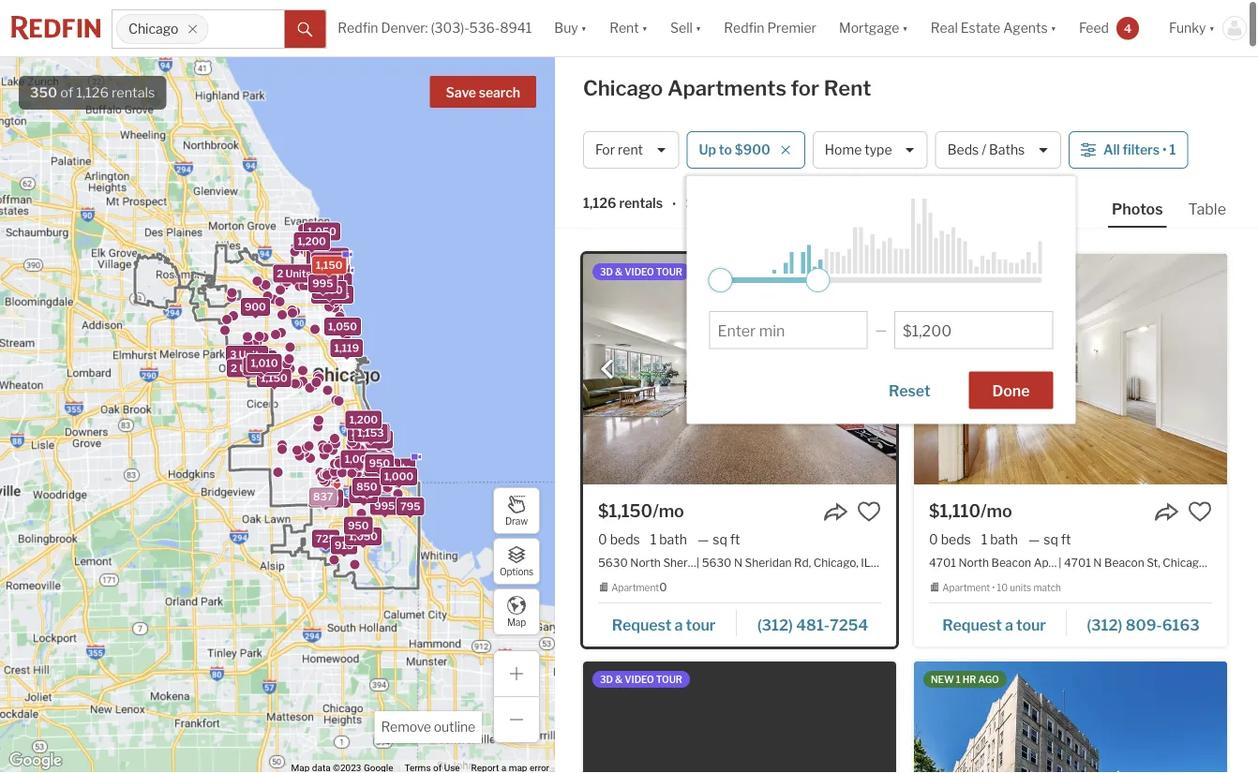 Task type: locate. For each thing, give the bounding box(es) containing it.
2 tour from the left
[[1017, 616, 1047, 634]]

tour down 5630 north sheridan
[[686, 616, 716, 634]]

2 — sq ft from the left
[[1029, 532, 1072, 548]]

beds down '$1,150'
[[610, 532, 640, 548]]

0 vertical spatial •
[[1163, 142, 1168, 158]]

536-
[[469, 20, 500, 36]]

1 tour from the left
[[686, 616, 716, 634]]

1,050 down 980
[[316, 280, 345, 292]]

ft up | 5630 n sheridan rd, chicago, il 60660
[[731, 532, 741, 548]]

995 left 795
[[374, 500, 395, 513]]

0 for $1,150
[[598, 532, 607, 548]]

0 horizontal spatial apartments
[[668, 76, 787, 101]]

apartment
[[612, 583, 660, 594], [943, 583, 991, 594]]

2 apartment from the left
[[943, 583, 991, 594]]

1 horizontal spatial il
[[1211, 556, 1221, 570]]

request down apartment • 10 units match
[[943, 616, 1003, 634]]

n left rd, on the bottom right
[[734, 556, 743, 570]]

denver:
[[381, 20, 428, 36]]

request a tour button down apartment • 10 units match
[[930, 609, 1067, 638]]

1,000 down 916
[[345, 454, 374, 466]]

6 ▾ from the left
[[1210, 20, 1216, 36]]

0
[[598, 532, 607, 548], [930, 532, 939, 548], [660, 581, 667, 594]]

0 horizontal spatial chicago
[[129, 21, 179, 37]]

1 n from the left
[[734, 556, 743, 570]]

1 horizontal spatial 4
[[377, 462, 384, 474]]

0 down 5630 north sheridan
[[660, 581, 667, 594]]

up to $900
[[699, 142, 771, 158]]

2 redfin from the left
[[724, 20, 765, 36]]

1 vertical spatial 2 units
[[231, 363, 265, 375]]

0 horizontal spatial beds
[[610, 532, 640, 548]]

• right filters
[[1163, 142, 1168, 158]]

0 horizontal spatial redfin
[[338, 20, 378, 36]]

0 vertical spatial 1,150
[[316, 259, 343, 271]]

850
[[357, 481, 378, 493]]

0 vertical spatial 2
[[277, 268, 283, 280]]

5 units
[[311, 259, 346, 271], [238, 354, 273, 366]]

995 down 980
[[313, 278, 333, 290]]

1 horizontal spatial 2
[[277, 268, 283, 280]]

1 (312) from the left
[[758, 616, 793, 634]]

3d & video tour down the 1,126 rentals • sort
[[600, 266, 683, 278]]

1 horizontal spatial apartment
[[943, 583, 991, 594]]

837
[[313, 491, 333, 503]]

0 vertical spatial apartments
[[668, 76, 787, 101]]

7254
[[830, 616, 869, 634]]

1 chicago, from the left
[[814, 556, 859, 570]]

1 /mo from the left
[[653, 501, 685, 522]]

2 request a tour button from the left
[[930, 609, 1067, 638]]

1 horizontal spatial request
[[943, 616, 1003, 634]]

1 vertical spatial 995
[[374, 500, 395, 513]]

4701 right 60660
[[930, 556, 957, 570]]

1 vertical spatial rent
[[824, 76, 872, 101]]

bath for $1,110 /mo
[[991, 532, 1019, 548]]

tour for $1,110 /mo
[[1017, 616, 1047, 634]]

4 units up 1,106
[[310, 251, 345, 263]]

video
[[625, 266, 654, 278], [1005, 266, 1034, 278], [625, 674, 654, 685]]

1 north from the left
[[631, 556, 661, 570]]

1,000 down 885
[[384, 471, 414, 483]]

1 horizontal spatial chicago,
[[1163, 556, 1208, 570]]

0 horizontal spatial north
[[631, 556, 661, 570]]

2 favorite button checkbox from the left
[[1188, 500, 1213, 524]]

2 sq from the left
[[1044, 532, 1059, 548]]

buy ▾
[[555, 20, 587, 36]]

• left "units"
[[993, 583, 996, 594]]

1 sheridan from the left
[[664, 556, 710, 570]]

apartment down 5630 north sheridan
[[612, 583, 660, 594]]

rent
[[610, 20, 639, 36], [824, 76, 872, 101]]

chicago apartments for rent
[[583, 76, 872, 101]]

funky
[[1170, 20, 1207, 36]]

0 horizontal spatial — sq ft
[[698, 532, 741, 548]]

2 left 10 units
[[277, 268, 283, 280]]

2 north from the left
[[959, 556, 990, 570]]

st,
[[1147, 556, 1161, 570]]

1 0 beds from the left
[[598, 532, 640, 548]]

1 horizontal spatial request a tour
[[943, 616, 1047, 634]]

0 vertical spatial 5
[[311, 259, 318, 271]]

1,126 down for
[[583, 195, 617, 211]]

1 4701 from the left
[[930, 556, 957, 570]]

2 ▾ from the left
[[642, 20, 648, 36]]

1 vertical spatial 10
[[998, 583, 1008, 594]]

0 horizontal spatial request a tour
[[612, 616, 716, 634]]

(312) for $1,110 /mo
[[1087, 616, 1123, 634]]

1,106
[[313, 269, 340, 281]]

▾ right sell
[[696, 20, 702, 36]]

▾
[[581, 20, 587, 36], [642, 20, 648, 36], [696, 20, 702, 36], [903, 20, 909, 36], [1051, 20, 1057, 36], [1210, 20, 1216, 36]]

4 units down 916
[[377, 462, 412, 474]]

2 4701 from the left
[[1065, 556, 1092, 570]]

beds / baths button
[[936, 131, 1062, 169]]

units
[[1010, 583, 1032, 594]]

890
[[380, 470, 401, 482]]

(312) left 809-
[[1087, 616, 1123, 634]]

2 a from the left
[[1006, 616, 1014, 634]]

0 horizontal spatial 4 units
[[310, 251, 345, 263]]

1 request from the left
[[612, 616, 672, 634]]

redfin inside button
[[724, 20, 765, 36]]

1 1 bath from the left
[[651, 532, 687, 548]]

for
[[596, 142, 615, 158]]

5
[[311, 259, 318, 271], [238, 354, 245, 366]]

•
[[1163, 142, 1168, 158], [673, 197, 677, 213], [993, 583, 996, 594]]

0 horizontal spatial 1 bath
[[651, 532, 687, 548]]

4 up 850
[[377, 462, 384, 474]]

4 right feed
[[1125, 21, 1132, 35]]

10 down the "1,198"
[[304, 275, 316, 287]]

chicago left remove chicago icon
[[129, 21, 179, 37]]

2 left 916
[[352, 427, 358, 439]]

2 1 bath from the left
[[982, 532, 1019, 548]]

(312) left "481-"
[[758, 616, 793, 634]]

north for $1,150
[[631, 556, 661, 570]]

• for filters
[[1163, 142, 1168, 158]]

sq
[[713, 532, 728, 548], [1044, 532, 1059, 548]]

redfin left the denver:
[[338, 20, 378, 36]]

0 vertical spatial 2 units
[[277, 268, 311, 280]]

950 up 1,106
[[318, 255, 339, 267]]

sq up "4701 north beacon apartments" at bottom right
[[1044, 532, 1059, 548]]

• inside button
[[1163, 142, 1168, 158]]

1 bath up 5630 north sheridan
[[651, 532, 687, 548]]

3d & video tour
[[600, 266, 683, 278], [980, 266, 1062, 278], [600, 674, 683, 685]]

submit search image
[[298, 22, 313, 37]]

2 horizontal spatial 4
[[1125, 21, 1132, 35]]

3 units
[[314, 276, 348, 288], [315, 289, 350, 301], [230, 349, 265, 361]]

apartment down "4701 north beacon apartments" at bottom right
[[943, 583, 991, 594]]

(312) for $1,150 /mo
[[758, 616, 793, 634]]

0 horizontal spatial 1,126
[[76, 84, 109, 101]]

1 vertical spatial apartments
[[1034, 556, 1098, 570]]

mortgage ▾ button
[[839, 0, 909, 56]]

0 horizontal spatial 5 units
[[238, 354, 273, 366]]

1 horizontal spatial tour
[[1017, 616, 1047, 634]]

1 a from the left
[[675, 616, 683, 634]]

0 vertical spatial rentals
[[112, 84, 155, 101]]

1 vertical spatial 2
[[231, 363, 237, 375]]

2 0 beds from the left
[[930, 532, 972, 548]]

1 horizontal spatial apartments
[[1034, 556, 1098, 570]]

2 n from the left
[[1094, 556, 1103, 570]]

1 horizontal spatial beacon
[[1105, 556, 1145, 570]]

1,025
[[247, 361, 276, 373]]

real estate agents ▾ button
[[920, 0, 1068, 56]]

0 horizontal spatial rent
[[610, 20, 639, 36]]

— sq ft up 5630 north sheridan
[[698, 532, 741, 548]]

2 request from the left
[[943, 616, 1003, 634]]

▾ right buy
[[581, 20, 587, 36]]

1 horizontal spatial 5
[[311, 259, 318, 271]]

reset button
[[866, 372, 954, 409]]

il for $1,110 /mo
[[1211, 556, 1221, 570]]

1 il from the left
[[861, 556, 871, 570]]

favorite button image
[[857, 500, 882, 524]]

(303)-
[[431, 20, 469, 36]]

0 horizontal spatial bath
[[660, 532, 687, 548]]

1 bath for $1,150 /mo
[[651, 532, 687, 548]]

save
[[446, 85, 476, 101]]

bath for $1,150 /mo
[[660, 532, 687, 548]]

2 horizontal spatial •
[[1163, 142, 1168, 158]]

request a tour down apartment 0
[[612, 616, 716, 634]]

sell ▾
[[671, 20, 702, 36]]

rent right for
[[824, 76, 872, 101]]

3 units down 980
[[314, 276, 348, 288]]

real estate agents ▾ link
[[931, 0, 1057, 56]]

1 horizontal spatial chicago
[[583, 76, 663, 101]]

0 horizontal spatial 4
[[310, 251, 317, 263]]

— up "4701 north beacon apartments" at bottom right
[[1029, 532, 1040, 548]]

sheridan left rd, on the bottom right
[[745, 556, 792, 570]]

dialog
[[687, 176, 1076, 424]]

4
[[1125, 21, 1132, 35], [310, 251, 317, 263], [377, 462, 384, 474]]

1 horizontal spatial /mo
[[981, 501, 1013, 522]]

950 up 915
[[348, 520, 369, 532]]

0 beds down '$1,150'
[[598, 532, 640, 548]]

810
[[357, 481, 377, 494]]

2 horizontal spatial 0
[[930, 532, 939, 548]]

▾ for rent ▾
[[642, 20, 648, 36]]

0 vertical spatial 5 units
[[311, 259, 346, 271]]

0 vertical spatial chicago
[[129, 21, 179, 37]]

0 horizontal spatial 5
[[238, 354, 245, 366]]

match
[[1034, 583, 1062, 594]]

chicago, right st,
[[1163, 556, 1208, 570]]

3 down 980
[[314, 276, 320, 288]]

1 up 5630 north sheridan
[[651, 532, 657, 548]]

2 | from the left
[[1059, 556, 1062, 570]]

1 — sq ft from the left
[[698, 532, 741, 548]]

0 horizontal spatial favorite button checkbox
[[857, 500, 882, 524]]

1 sq from the left
[[713, 532, 728, 548]]

0 beds
[[598, 532, 640, 548], [930, 532, 972, 548]]

1 horizontal spatial rentals
[[619, 195, 663, 211]]

1 horizontal spatial — sq ft
[[1029, 532, 1072, 548]]

$1,150
[[598, 501, 653, 522]]

2 /mo from the left
[[981, 501, 1013, 522]]

ft for $1,110 /mo
[[1062, 532, 1072, 548]]

▾ left sell
[[642, 20, 648, 36]]

0 vertical spatial 1,100
[[316, 284, 343, 297]]

tour
[[656, 266, 683, 278], [1036, 266, 1062, 278], [656, 674, 683, 685]]

apartment inside apartment 0
[[612, 583, 660, 594]]

0 horizontal spatial a
[[675, 616, 683, 634]]

1 beacon from the left
[[992, 556, 1032, 570]]

0 horizontal spatial 0
[[598, 532, 607, 548]]

1 right filters
[[1170, 142, 1177, 158]]

4 ▾ from the left
[[903, 20, 909, 36]]

of
[[60, 84, 73, 101]]

north up apartment • 10 units match
[[959, 556, 990, 570]]

apartments
[[668, 76, 787, 101], [1034, 556, 1098, 570]]

— up 5630 north sheridan
[[698, 532, 709, 548]]

1 horizontal spatial (312)
[[1087, 616, 1123, 634]]

1 apartment from the left
[[612, 583, 660, 594]]

0 horizontal spatial 10
[[304, 275, 316, 287]]

| for $1,110 /mo
[[1059, 556, 1062, 570]]

2 horizontal spatial —
[[1029, 532, 1040, 548]]

2 (312) from the left
[[1087, 616, 1123, 634]]

0 down '$1,150'
[[598, 532, 607, 548]]

0 horizontal spatial apartment
[[612, 583, 660, 594]]

1,010
[[251, 357, 278, 369]]

0 horizontal spatial sheridan
[[664, 556, 710, 570]]

/mo
[[653, 501, 685, 522], [981, 501, 1013, 522]]

n for $1,150 /mo
[[734, 556, 743, 570]]

1 horizontal spatial 0
[[660, 581, 667, 594]]

0 horizontal spatial ft
[[731, 532, 741, 548]]

1,050 up the "1,198"
[[308, 226, 337, 238]]

1 favorite button checkbox from the left
[[857, 500, 882, 524]]

0 vertical spatial 1,000
[[345, 454, 374, 466]]

Enter max text field
[[903, 322, 1045, 340]]

units
[[320, 251, 345, 263], [320, 259, 346, 271], [286, 268, 311, 280], [318, 275, 344, 287], [322, 276, 348, 288], [324, 289, 350, 301], [239, 349, 265, 361], [247, 354, 273, 366], [239, 363, 265, 375], [360, 427, 386, 439], [386, 462, 412, 474]]

0 vertical spatial 10
[[304, 275, 316, 287]]

5 left the 1,025
[[238, 354, 245, 366]]

5 ▾ from the left
[[1051, 20, 1057, 36]]

video up enter max text field
[[1005, 266, 1034, 278]]

0 beds for $1,110 /mo
[[930, 532, 972, 548]]

0 horizontal spatial /mo
[[653, 501, 685, 522]]

1,100 down 1,106
[[316, 284, 343, 297]]

1 horizontal spatial a
[[1006, 616, 1014, 634]]

2 vertical spatial •
[[993, 583, 996, 594]]

north
[[631, 556, 661, 570], [959, 556, 990, 570]]

1 beds from the left
[[610, 532, 640, 548]]

5630 left rd, on the bottom right
[[702, 556, 732, 570]]

0 horizontal spatial —
[[698, 532, 709, 548]]

0 horizontal spatial 995
[[313, 278, 333, 290]]

— for $1,150 /mo
[[698, 532, 709, 548]]

1,200
[[298, 236, 326, 248], [315, 256, 344, 268], [313, 268, 342, 280], [350, 414, 378, 427], [368, 462, 397, 474]]

2 request a tour from the left
[[943, 616, 1047, 634]]

request a tour button
[[598, 609, 737, 638], [930, 609, 1067, 638]]

rent right the buy ▾ on the top
[[610, 20, 639, 36]]

5 up 10 units
[[311, 259, 318, 271]]

▾ for buy ▾
[[581, 20, 587, 36]]

1 horizontal spatial 1,126
[[583, 195, 617, 211]]

chicago, for $1,150 /mo
[[814, 556, 859, 570]]

— sq ft for $1,150 /mo
[[698, 532, 741, 548]]

rent inside dropdown button
[[610, 20, 639, 36]]

1 vertical spatial 1,000
[[384, 471, 414, 483]]

1 ft from the left
[[731, 532, 741, 548]]

beds
[[948, 142, 979, 158]]

0 horizontal spatial chicago,
[[814, 556, 859, 570]]

sheridan up apartment 0
[[664, 556, 710, 570]]

2 beds from the left
[[941, 532, 972, 548]]

request a tour button for $1,110 /mo
[[930, 609, 1067, 638]]

2 bath from the left
[[991, 532, 1019, 548]]

a down 5630 north sheridan
[[675, 616, 683, 634]]

3
[[314, 276, 320, 288], [315, 289, 322, 301], [230, 349, 237, 361]]

1 horizontal spatial ft
[[1062, 532, 1072, 548]]

2 units up 885
[[352, 427, 386, 439]]

previous button image
[[598, 360, 617, 379]]

2 il from the left
[[1211, 556, 1221, 570]]

1,126 rentals • sort
[[583, 195, 713, 213]]

new
[[931, 674, 955, 685]]

1 horizontal spatial n
[[1094, 556, 1103, 570]]

1,126
[[76, 84, 109, 101], [583, 195, 617, 211]]

ft up 'match'
[[1062, 532, 1072, 548]]

mortgage ▾
[[839, 20, 909, 36]]

beacon up "units"
[[992, 556, 1032, 570]]

1 horizontal spatial bath
[[991, 532, 1019, 548]]

1 horizontal spatial 1 bath
[[982, 532, 1019, 548]]

rentals right of
[[112, 84, 155, 101]]

▾ right 'agents'
[[1051, 20, 1057, 36]]

dialog containing reset
[[687, 176, 1076, 424]]

1 redfin from the left
[[338, 20, 378, 36]]

options button
[[493, 538, 540, 585]]

beds for $1,150
[[610, 532, 640, 548]]

10 left "units"
[[998, 583, 1008, 594]]

3 ▾ from the left
[[696, 20, 702, 36]]

1 bath up "4701 north beacon apartments" at bottom right
[[982, 532, 1019, 548]]

sq for $1,150 /mo
[[713, 532, 728, 548]]

beacon
[[992, 556, 1032, 570], [1105, 556, 1145, 570]]

favorite button checkbox
[[857, 500, 882, 524], [1188, 500, 1213, 524]]

2 units down 900
[[231, 363, 265, 375]]

n for $1,110 /mo
[[1094, 556, 1103, 570]]

a for $1,150 /mo
[[675, 616, 683, 634]]

• inside the 1,126 rentals • sort
[[673, 197, 677, 213]]

0 horizontal spatial il
[[861, 556, 871, 570]]

1 request a tour from the left
[[612, 616, 716, 634]]

rentals
[[112, 84, 155, 101], [619, 195, 663, 211]]

1 ▾ from the left
[[581, 20, 587, 36]]

draw button
[[493, 488, 540, 535]]

| 5630 n sheridan rd, chicago, il 60660
[[697, 556, 912, 570]]

5630 up apartment 0
[[598, 556, 628, 570]]

il left 60640
[[1211, 556, 1221, 570]]

map
[[507, 617, 526, 629]]

photo of 4701 n beacon st, chicago, il 60640 image
[[915, 254, 1228, 485]]

1 horizontal spatial 2 units
[[277, 268, 311, 280]]

funky ▾
[[1170, 20, 1216, 36]]

1 | from the left
[[697, 556, 700, 570]]

1 horizontal spatial —
[[876, 322, 887, 338]]

1,150
[[316, 259, 343, 271], [261, 372, 288, 385]]

• left sort
[[673, 197, 677, 213]]

1 horizontal spatial north
[[959, 556, 990, 570]]

1,200 up 1,106
[[315, 256, 344, 268]]

4 left 980
[[310, 251, 317, 263]]

2 vertical spatial 2 units
[[352, 427, 386, 439]]

5 units up 10 units
[[311, 259, 346, 271]]

4701 left st,
[[1065, 556, 1092, 570]]

chicago down rent ▾ button
[[583, 76, 663, 101]]

rentals down for rent button
[[619, 195, 663, 211]]

0 horizontal spatial (312)
[[758, 616, 793, 634]]

| for $1,150 /mo
[[697, 556, 700, 570]]

beacon left st,
[[1105, 556, 1145, 570]]

photo of 5501 w washington blvd, chicago, il 60644 image
[[915, 662, 1228, 774]]

buy ▾ button
[[543, 0, 599, 56]]

/
[[982, 142, 987, 158]]

None search field
[[209, 10, 285, 48]]

real estate agents ▾
[[931, 20, 1057, 36]]

request a tour button for $1,150 /mo
[[598, 609, 737, 638]]

chicago, right rd, on the bottom right
[[814, 556, 859, 570]]

2 ft from the left
[[1062, 532, 1072, 548]]

google image
[[5, 749, 67, 774]]

1
[[1170, 142, 1177, 158], [651, 532, 657, 548], [982, 532, 988, 548], [957, 674, 961, 685]]

— sq ft up "4701 north beacon apartments" at bottom right
[[1029, 532, 1072, 548]]

— sq ft
[[698, 532, 741, 548], [1029, 532, 1072, 548]]

request a tour
[[612, 616, 716, 634], [943, 616, 1047, 634]]

photo of 5630 n sheridan rd, chicago, il 60660 image
[[583, 254, 897, 485]]

1 bath from the left
[[660, 532, 687, 548]]

0 horizontal spatial •
[[673, 197, 677, 213]]

|
[[697, 556, 700, 570], [1059, 556, 1062, 570]]

apartments up 'match'
[[1034, 556, 1098, 570]]

request a tour down apartment • 10 units match
[[943, 616, 1047, 634]]

1,150 down the 1,010
[[261, 372, 288, 385]]

1 horizontal spatial sheridan
[[745, 556, 792, 570]]

remove outline button
[[375, 712, 482, 744]]

1,200 up 1,119
[[313, 268, 342, 280]]

1 horizontal spatial 0 beds
[[930, 532, 972, 548]]

tour down "units"
[[1017, 616, 1047, 634]]

map region
[[0, 0, 649, 774]]

0 horizontal spatial beacon
[[992, 556, 1032, 570]]

1 horizontal spatial beds
[[941, 532, 972, 548]]

2 5630 from the left
[[702, 556, 732, 570]]

ft for $1,150 /mo
[[731, 532, 741, 548]]

0 horizontal spatial 5630
[[598, 556, 628, 570]]

chicago
[[129, 21, 179, 37], [583, 76, 663, 101]]

a down apartment • 10 units match
[[1006, 616, 1014, 634]]

2
[[277, 268, 283, 280], [231, 363, 237, 375], [352, 427, 358, 439]]

1 horizontal spatial 995
[[374, 500, 395, 513]]

2 chicago, from the left
[[1163, 556, 1208, 570]]

for rent button
[[583, 131, 679, 169]]

search
[[479, 85, 521, 101]]

1 horizontal spatial •
[[993, 583, 996, 594]]

il for $1,150 /mo
[[861, 556, 871, 570]]

redfin
[[338, 20, 378, 36], [724, 20, 765, 36]]

950 down 916
[[369, 458, 390, 470]]

n left st,
[[1094, 556, 1103, 570]]

il left 60660
[[861, 556, 871, 570]]

0 beds for $1,150 /mo
[[598, 532, 640, 548]]

sq up | 5630 n sheridan rd, chicago, il 60660
[[713, 532, 728, 548]]

0 vertical spatial 4 units
[[310, 251, 345, 263]]

1 request a tour button from the left
[[598, 609, 737, 638]]



Task type: vqa. For each thing, say whether or not it's contained in the screenshot.
926 E Dean Keeton St Unit 106 image
no



Task type: describe. For each thing, give the bounding box(es) containing it.
apartment 0
[[612, 581, 667, 594]]

1,198
[[316, 259, 343, 271]]

chicago, for $1,110 /mo
[[1163, 556, 1208, 570]]

1,200 up 850
[[368, 462, 397, 474]]

apartment for $1,110
[[943, 583, 991, 594]]

new 1 hr ago
[[931, 674, 1000, 685]]

2 vertical spatial 4
[[377, 462, 384, 474]]

rent ▾ button
[[610, 0, 648, 56]]

up
[[699, 142, 717, 158]]

$1,110
[[930, 501, 981, 522]]

sq for $1,110 /mo
[[1044, 532, 1059, 548]]

buy
[[555, 20, 578, 36]]

0 vertical spatial 995
[[313, 278, 333, 290]]

apartment for $1,150
[[612, 583, 660, 594]]

965
[[316, 493, 337, 506]]

2 horizontal spatial 2 units
[[352, 427, 386, 439]]

0 horizontal spatial 2 units
[[231, 363, 265, 375]]

home type button
[[813, 131, 928, 169]]

premier
[[768, 20, 817, 36]]

all filters • 1
[[1104, 142, 1177, 158]]

apartment • 10 units match
[[943, 583, 1062, 594]]

▾ for mortgage ▾
[[903, 20, 909, 36]]

done button
[[969, 372, 1054, 409]]

1 vertical spatial 4
[[310, 251, 317, 263]]

rent ▾
[[610, 20, 648, 36]]

for
[[791, 76, 820, 101]]

baths
[[990, 142, 1025, 158]]

outline
[[434, 720, 476, 736]]

agents
[[1004, 20, 1048, 36]]

1 horizontal spatial 4 units
[[377, 462, 412, 474]]

save search button
[[430, 76, 537, 108]]

to
[[719, 142, 732, 158]]

1,200 up 980
[[298, 236, 326, 248]]

favorite button checkbox for $1,110 /mo
[[1188, 500, 1213, 524]]

(312) 809-6163 link
[[1067, 608, 1213, 639]]

3d & video tour up enter max text field
[[980, 266, 1062, 278]]

redfin premier
[[724, 20, 817, 36]]

6163
[[1163, 616, 1200, 634]]

10 inside map region
[[304, 275, 316, 287]]

2 horizontal spatial 2
[[352, 427, 358, 439]]

remove
[[381, 720, 431, 736]]

request a tour for $1,150
[[612, 616, 716, 634]]

1 vertical spatial 5 units
[[238, 354, 273, 366]]

1,126 inside the 1,126 rentals • sort
[[583, 195, 617, 211]]

(312) 809-6163
[[1087, 616, 1200, 634]]

1 5630 from the left
[[598, 556, 628, 570]]

options
[[500, 567, 534, 578]]

0 horizontal spatial 1,000
[[345, 454, 374, 466]]

mortgage ▾ button
[[828, 0, 920, 56]]

2 sheridan from the left
[[745, 556, 792, 570]]

favorite button image
[[1188, 500, 1213, 524]]

725
[[316, 533, 336, 546]]

tour for $1,150 /mo
[[686, 616, 716, 634]]

0 horizontal spatial 1,150
[[261, 372, 288, 385]]

▾ for sell ▾
[[696, 20, 702, 36]]

10 units
[[304, 275, 344, 287]]

1 bath for $1,110 /mo
[[982, 532, 1019, 548]]

1,050 up 1,119
[[328, 321, 357, 333]]

request a tour for $1,110
[[943, 616, 1047, 634]]

60660
[[874, 556, 912, 570]]

maximum price slider
[[806, 268, 831, 293]]

north for $1,110
[[959, 556, 990, 570]]

1 vertical spatial 1,100
[[312, 493, 339, 505]]

rentals inside the 1,126 rentals • sort
[[619, 195, 663, 211]]

60640
[[1223, 556, 1259, 570]]

(312) 481-7254
[[758, 616, 869, 634]]

1 horizontal spatial 10
[[998, 583, 1008, 594]]

(312) 481-7254 link
[[737, 608, 882, 639]]

rent
[[618, 142, 643, 158]]

885
[[369, 457, 390, 469]]

chicago for chicago apartments for rent
[[583, 76, 663, 101]]

favorite button checkbox for $1,150 /mo
[[857, 500, 882, 524]]

a for $1,110 /mo
[[1006, 616, 1014, 634]]

| 4701 n beacon st, chicago, il 60640
[[1059, 556, 1259, 570]]

960
[[353, 489, 374, 501]]

0 for $1,110
[[930, 532, 939, 548]]

• for rentals
[[673, 197, 677, 213]]

for rent
[[596, 142, 643, 158]]

3 down 10 units
[[315, 289, 322, 301]]

ago
[[979, 674, 1000, 685]]

▾ for funky ▾
[[1210, 20, 1216, 36]]

— for $1,110 /mo
[[1029, 532, 1040, 548]]

redfin premier button
[[713, 0, 828, 56]]

table button
[[1185, 199, 1231, 226]]

beds for $1,110
[[941, 532, 972, 548]]

795
[[400, 501, 421, 513]]

remove chicago image
[[187, 23, 198, 35]]

minimum price slider
[[709, 268, 733, 293]]

beds / baths
[[948, 142, 1025, 158]]

3 units down 900
[[230, 349, 265, 361]]

request for $1,110
[[943, 616, 1003, 634]]

type
[[865, 142, 893, 158]]

2 vertical spatial 950
[[348, 520, 369, 532]]

1 horizontal spatial 5 units
[[311, 259, 346, 271]]

3d & video tour down apartment 0
[[600, 674, 683, 685]]

980
[[317, 259, 339, 272]]

redfin denver: (303)-536-8941
[[338, 20, 532, 36]]

home type
[[825, 142, 893, 158]]

1,200 up 1,153
[[350, 414, 378, 427]]

$900
[[735, 142, 771, 158]]

1 inside button
[[1170, 142, 1177, 158]]

all
[[1104, 142, 1121, 158]]

916
[[370, 434, 389, 446]]

redfin for redfin premier
[[724, 20, 765, 36]]

/mo for $1,110
[[981, 501, 1013, 522]]

sell ▾ button
[[659, 0, 713, 56]]

map button
[[493, 589, 540, 636]]

900
[[245, 301, 266, 313]]

1 vertical spatial 950
[[369, 458, 390, 470]]

photos button
[[1109, 199, 1185, 228]]

video down apartment 0
[[625, 674, 654, 685]]

sort
[[686, 195, 713, 211]]

5630 north sheridan
[[598, 556, 710, 570]]

Enter min text field
[[718, 322, 860, 340]]

0 horizontal spatial 2
[[231, 363, 237, 375]]

$1,110 /mo
[[930, 501, 1013, 522]]

3 units down 10 units
[[315, 289, 350, 301]]

/mo for $1,150
[[653, 501, 685, 522]]

table
[[1189, 200, 1227, 218]]

redfin for redfin denver: (303)-536-8941
[[338, 20, 378, 36]]

481-
[[797, 616, 830, 634]]

809-
[[1126, 616, 1163, 634]]

1 horizontal spatial 1,150
[[316, 259, 343, 271]]

1,050 right 725
[[349, 531, 378, 543]]

up to $900 button
[[687, 131, 806, 169]]

1,153
[[358, 427, 384, 439]]

1,119
[[335, 342, 359, 354]]

request for $1,150
[[612, 616, 672, 634]]

buy ▾ button
[[555, 0, 587, 56]]

1 down $1,110 /mo
[[982, 532, 988, 548]]

draw
[[506, 516, 528, 527]]

video down the 1,126 rentals • sort
[[625, 266, 654, 278]]

chicago for chicago
[[129, 21, 179, 37]]

real
[[931, 20, 958, 36]]

0 vertical spatial 950
[[318, 255, 339, 267]]

1 left the hr
[[957, 674, 961, 685]]

remove up to $900 image
[[780, 144, 791, 156]]

$1,150 /mo
[[598, 501, 685, 522]]

sell
[[671, 20, 693, 36]]

1 horizontal spatial 1,000
[[384, 471, 414, 483]]

photo of 5650 n sheridan rd, chicago, il 60660 image
[[583, 662, 897, 774]]

deal
[[931, 266, 957, 278]]

home
[[825, 142, 862, 158]]

3 left the 1,025
[[230, 349, 237, 361]]

done
[[993, 382, 1030, 401]]

hr
[[963, 674, 977, 685]]

— sq ft for $1,110 /mo
[[1029, 532, 1072, 548]]

1 vertical spatial 5
[[238, 354, 245, 366]]

2 beacon from the left
[[1105, 556, 1145, 570]]

0 vertical spatial 4
[[1125, 21, 1132, 35]]



